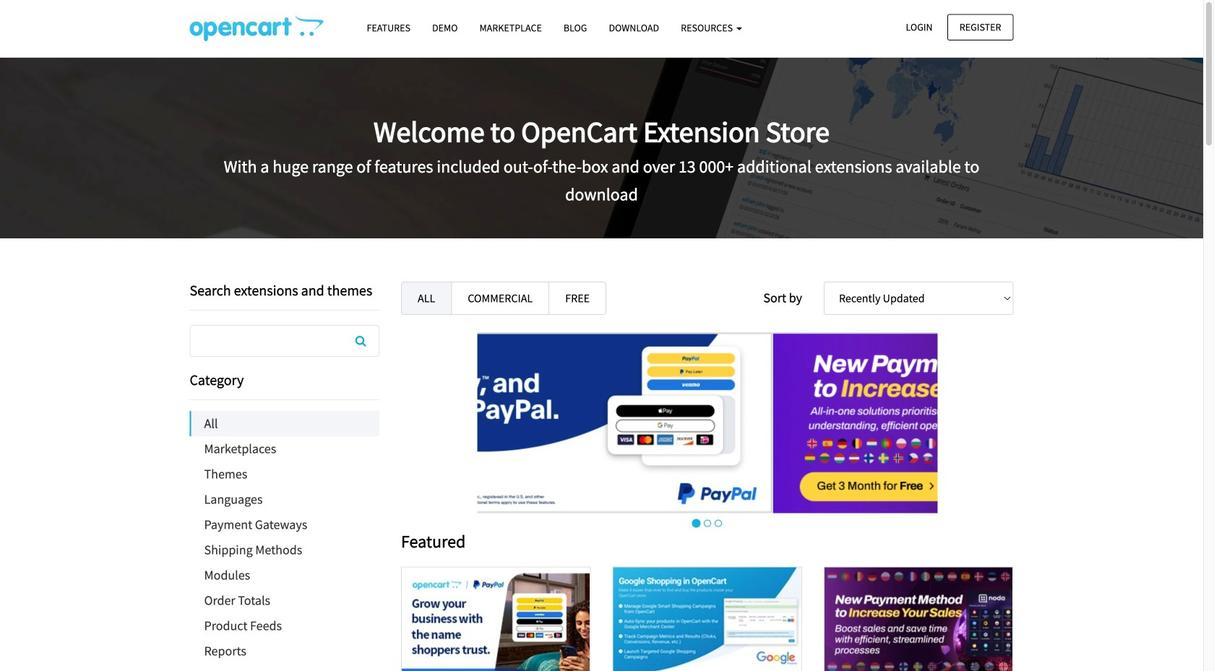 Task type: locate. For each thing, give the bounding box(es) containing it.
None text field
[[190, 326, 379, 356]]

node image
[[664, 332, 1124, 515]]

paypal payment gateway image
[[203, 332, 664, 514]]



Task type: describe. For each thing, give the bounding box(es) containing it.
paypal checkout integration image
[[402, 568, 590, 671]]

search image
[[355, 335, 366, 347]]

noda image
[[825, 568, 1013, 671]]

opencart extensions image
[[190, 15, 323, 41]]

google shopping for opencart image
[[613, 568, 801, 671]]



Task type: vqa. For each thing, say whether or not it's contained in the screenshot.
RESOURCES link
no



